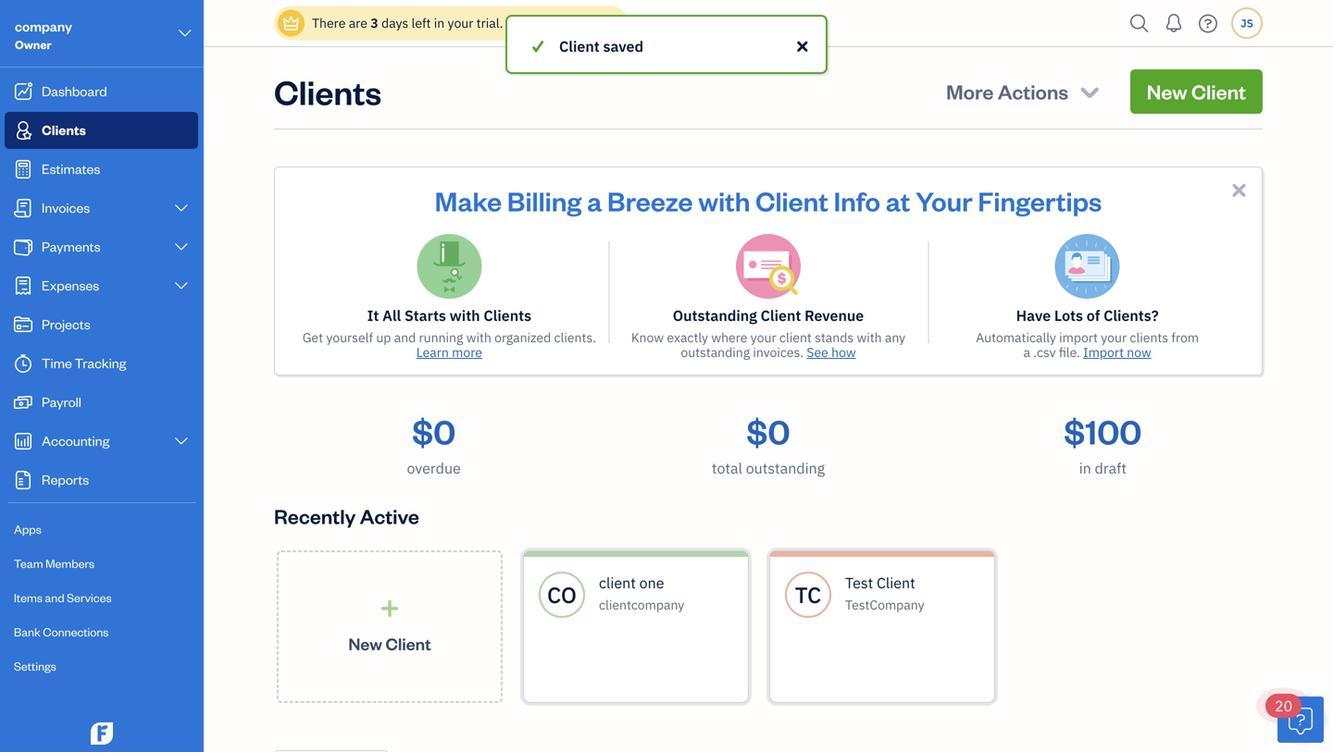 Task type: describe. For each thing, give the bounding box(es) containing it.
client saved
[[559, 37, 644, 56]]

reports
[[42, 471, 89, 488]]

starts
[[405, 306, 446, 325]]

with right running
[[466, 329, 492, 346]]

bank
[[14, 625, 41, 640]]

$100
[[1064, 409, 1142, 453]]

your inside know exactly where your client stands with any outstanding invoices.
[[751, 329, 777, 346]]

client left info
[[756, 183, 829, 218]]

learn
[[416, 344, 449, 361]]

and inside it all starts with clients get yourself up and running with organized clients. learn more
[[394, 329, 416, 346]]

one
[[640, 574, 664, 593]]

chevron large down image for invoices
[[173, 201, 190, 216]]

chevron large down image for expenses
[[173, 279, 190, 294]]

20
[[1275, 697, 1293, 716]]

$0 for $0 total outstanding
[[747, 409, 790, 453]]

clients
[[1130, 329, 1169, 346]]

test
[[845, 574, 873, 593]]

connections
[[43, 625, 109, 640]]

accounting
[[42, 432, 110, 450]]

js
[[1241, 16, 1254, 31]]

automatically
[[976, 329, 1056, 346]]

money image
[[12, 394, 34, 412]]

close image
[[1229, 180, 1250, 201]]

apps
[[14, 522, 41, 537]]

.csv
[[1034, 344, 1056, 361]]

expenses link
[[5, 268, 198, 305]]

any
[[885, 329, 906, 346]]

file.
[[1059, 344, 1080, 361]]

have lots of clients? automatically import your clients from a .csv file. import now
[[976, 306, 1199, 361]]

all
[[383, 306, 401, 325]]

total
[[712, 459, 743, 478]]

company
[[15, 17, 72, 35]]

estimates link
[[5, 151, 198, 188]]

company owner
[[15, 17, 72, 52]]

payroll link
[[5, 384, 198, 421]]

have
[[1016, 306, 1051, 325]]

notifications image
[[1159, 5, 1189, 42]]

invoices.
[[753, 344, 804, 361]]

plus image
[[379, 599, 400, 618]]

owner
[[15, 37, 52, 52]]

services
[[67, 590, 112, 606]]

estimate image
[[12, 160, 34, 179]]

it all starts with clients image
[[417, 234, 482, 299]]

main element
[[0, 0, 250, 753]]

breeze
[[607, 183, 693, 218]]

client inside know exactly where your client stands with any outstanding invoices.
[[780, 329, 812, 346]]

there
[[312, 14, 346, 31]]

upgrade
[[510, 14, 561, 31]]

have lots of clients? image
[[1055, 234, 1120, 299]]

projects link
[[5, 306, 198, 344]]

$100 in draft
[[1064, 409, 1142, 478]]

days
[[381, 14, 409, 31]]

0 vertical spatial a
[[587, 183, 602, 218]]

overdue
[[407, 459, 461, 478]]

clients?
[[1104, 306, 1159, 325]]

clients.
[[554, 329, 596, 346]]

make
[[435, 183, 502, 218]]

team members
[[14, 556, 95, 571]]

and inside main element
[[45, 590, 64, 606]]

at
[[886, 183, 911, 218]]

client inside test client testcompany
[[877, 574, 916, 593]]

how
[[832, 344, 856, 361]]

active
[[360, 503, 419, 530]]

up
[[376, 329, 391, 346]]

co
[[547, 581, 577, 610]]

outstanding client revenue image
[[736, 234, 801, 299]]

from
[[1172, 329, 1199, 346]]

it all starts with clients get yourself up and running with organized clients. learn more
[[302, 306, 596, 361]]

clients link
[[5, 112, 198, 149]]

accounting link
[[5, 423, 198, 460]]

time tracking
[[42, 354, 126, 372]]

invoices
[[42, 199, 90, 216]]

0 vertical spatial in
[[434, 14, 445, 31]]

items
[[14, 590, 43, 606]]

now
[[1127, 344, 1152, 361]]

know
[[631, 329, 664, 346]]

client one clientcompany
[[599, 574, 685, 614]]

with inside know exactly where your client stands with any outstanding invoices.
[[857, 329, 882, 346]]

in inside $100 in draft
[[1079, 459, 1092, 478]]

payment image
[[12, 238, 34, 256]]

chevron large down image for payments
[[173, 240, 190, 255]]

test client testcompany
[[845, 574, 925, 614]]

1 vertical spatial new client
[[348, 633, 431, 655]]

resource center badge image
[[1278, 697, 1324, 744]]

check image
[[530, 35, 547, 57]]

info
[[834, 183, 881, 218]]

0 vertical spatial clients
[[274, 69, 382, 113]]

expenses
[[42, 276, 99, 294]]

0 vertical spatial new client link
[[1130, 69, 1263, 114]]

see
[[807, 344, 829, 361]]

your
[[916, 183, 973, 218]]

report image
[[12, 471, 34, 490]]

1 vertical spatial new client link
[[277, 551, 503, 704]]

client inside client one clientcompany
[[599, 574, 636, 593]]

billing
[[507, 183, 582, 218]]

0 horizontal spatial new
[[348, 633, 382, 655]]

payments
[[42, 238, 100, 255]]

search image
[[1125, 10, 1155, 38]]



Task type: vqa. For each thing, say whether or not it's contained in the screenshot.
More Actions "dropdown button"
yes



Task type: locate. For each thing, give the bounding box(es) containing it.
members
[[45, 556, 95, 571]]

it
[[367, 306, 379, 325]]

stands
[[815, 329, 854, 346]]

dashboard image
[[12, 82, 34, 101]]

client down go to help image
[[1192, 78, 1246, 105]]

your for there
[[448, 14, 474, 31]]

0 horizontal spatial client
[[599, 574, 636, 593]]

chevron large down image down invoices link at the left
[[173, 240, 190, 255]]

$0 inside the $0 overdue
[[412, 409, 456, 453]]

$0 for $0 overdue
[[412, 409, 456, 453]]

settings
[[14, 659, 56, 674]]

outstanding
[[681, 344, 750, 361], [746, 459, 825, 478]]

js button
[[1232, 7, 1263, 39]]

chevron large down image for accounting
[[173, 434, 190, 449]]

your left trial.
[[448, 14, 474, 31]]

team members link
[[5, 548, 198, 581]]

clients inside 'link'
[[42, 121, 86, 138]]

reports link
[[5, 462, 198, 499]]

projects
[[42, 315, 90, 333]]

get
[[302, 329, 323, 346]]

testcompany
[[845, 597, 925, 614]]

0 vertical spatial new
[[1147, 78, 1188, 105]]

timer image
[[12, 355, 34, 373]]

0 horizontal spatial new client
[[348, 633, 431, 655]]

outstanding down outstanding
[[681, 344, 750, 361]]

1 horizontal spatial new client link
[[1130, 69, 1263, 114]]

0 horizontal spatial $0
[[412, 409, 456, 453]]

client image
[[12, 121, 34, 140]]

0 vertical spatial chevron large down image
[[173, 201, 190, 216]]

with up running
[[450, 306, 480, 325]]

a left '.csv'
[[1024, 344, 1031, 361]]

clients up organized
[[484, 306, 532, 325]]

a right billing
[[587, 183, 602, 218]]

1 horizontal spatial and
[[394, 329, 416, 346]]

payroll
[[42, 393, 81, 411]]

close image
[[794, 35, 811, 57]]

1 horizontal spatial client
[[780, 329, 812, 346]]

$0 total outstanding
[[712, 409, 825, 478]]

your down outstanding client revenue on the top of page
[[751, 329, 777, 346]]

account
[[564, 14, 613, 31]]

1 horizontal spatial new client
[[1147, 78, 1246, 105]]

1 vertical spatial client
[[599, 574, 636, 593]]

are
[[349, 14, 368, 31]]

your down the clients?
[[1101, 329, 1127, 346]]

clients inside it all starts with clients get yourself up and running with organized clients. learn more
[[484, 306, 532, 325]]

with
[[698, 183, 750, 218], [450, 306, 480, 325], [466, 329, 492, 346], [857, 329, 882, 346]]

a inside have lots of clients? automatically import your clients from a .csv file. import now
[[1024, 344, 1031, 361]]

client up testcompany
[[877, 574, 916, 593]]

dashboard
[[42, 82, 107, 100]]

in right left
[[434, 14, 445, 31]]

2 chevron large down image from the top
[[173, 240, 190, 255]]

fingertips
[[978, 183, 1102, 218]]

new
[[1147, 78, 1188, 105], [348, 633, 382, 655]]

more
[[946, 78, 994, 105]]

exactly
[[667, 329, 708, 346]]

and
[[394, 329, 416, 346], [45, 590, 64, 606]]

more
[[452, 344, 482, 361]]

outstanding client revenue
[[673, 306, 864, 325]]

actions
[[998, 78, 1069, 105]]

lots
[[1055, 306, 1083, 325]]

0 horizontal spatial your
[[448, 14, 474, 31]]

client down account
[[559, 37, 600, 56]]

import
[[1083, 344, 1124, 361]]

1 horizontal spatial your
[[751, 329, 777, 346]]

chevrondown image
[[1077, 79, 1103, 105]]

crown image
[[281, 13, 301, 33]]

items and services
[[14, 590, 112, 606]]

your inside have lots of clients? automatically import your clients from a .csv file. import now
[[1101, 329, 1127, 346]]

0 vertical spatial outstanding
[[681, 344, 750, 361]]

1 vertical spatial in
[[1079, 459, 1092, 478]]

client down plus image
[[386, 633, 431, 655]]

2 $0 from the left
[[747, 409, 790, 453]]

more actions
[[946, 78, 1069, 105]]

outstanding inside know exactly where your client stands with any outstanding invoices.
[[681, 344, 750, 361]]

make billing a breeze with client info at your fingertips
[[435, 183, 1102, 218]]

with right breeze
[[698, 183, 750, 218]]

$0
[[412, 409, 456, 453], [747, 409, 790, 453]]

items and services link
[[5, 582, 198, 615]]

revenue
[[805, 306, 864, 325]]

1 horizontal spatial clients
[[274, 69, 382, 113]]

1 vertical spatial chevron large down image
[[173, 279, 190, 294]]

in left draft
[[1079, 459, 1092, 478]]

$0 inside $0 total outstanding
[[747, 409, 790, 453]]

know exactly where your client stands with any outstanding invoices.
[[631, 329, 906, 361]]

chevron large down image down the estimates link
[[173, 201, 190, 216]]

clients down there
[[274, 69, 382, 113]]

new down plus image
[[348, 633, 382, 655]]

1 vertical spatial chevron large down image
[[173, 240, 190, 255]]

clients up "estimates"
[[42, 121, 86, 138]]

client inside client saved status
[[559, 37, 600, 56]]

$0 down the invoices.
[[747, 409, 790, 453]]

where
[[711, 329, 748, 346]]

0 horizontal spatial new client link
[[277, 551, 503, 704]]

and right up
[[394, 329, 416, 346]]

recently
[[274, 503, 356, 530]]

time tracking link
[[5, 345, 198, 382]]

with left any
[[857, 329, 882, 346]]

a
[[587, 183, 602, 218], [1024, 344, 1031, 361]]

invoice image
[[12, 199, 34, 218]]

1 $0 from the left
[[412, 409, 456, 453]]

trial.
[[477, 14, 503, 31]]

1 vertical spatial new
[[348, 633, 382, 655]]

1 vertical spatial outstanding
[[746, 459, 825, 478]]

1 horizontal spatial new
[[1147, 78, 1188, 105]]

1 horizontal spatial in
[[1079, 459, 1092, 478]]

0 vertical spatial client
[[780, 329, 812, 346]]

import
[[1059, 329, 1098, 346]]

2 vertical spatial chevron large down image
[[173, 434, 190, 449]]

0 horizontal spatial in
[[434, 14, 445, 31]]

saved
[[603, 37, 644, 56]]

2 horizontal spatial your
[[1101, 329, 1127, 346]]

0 vertical spatial new client
[[1147, 78, 1246, 105]]

more actions button
[[930, 69, 1119, 114]]

outstanding inside $0 total outstanding
[[746, 459, 825, 478]]

20 button
[[1266, 694, 1324, 744]]

1 vertical spatial and
[[45, 590, 64, 606]]

time
[[42, 354, 72, 372]]

new client down plus image
[[348, 633, 431, 655]]

1 horizontal spatial a
[[1024, 344, 1031, 361]]

freshbooks image
[[87, 723, 117, 745]]

your for have
[[1101, 329, 1127, 346]]

3
[[371, 14, 378, 31]]

0 horizontal spatial clients
[[42, 121, 86, 138]]

new client down go to help image
[[1147, 78, 1246, 105]]

client up know exactly where your client stands with any outstanding invoices.
[[761, 306, 801, 325]]

0 vertical spatial and
[[394, 329, 416, 346]]

client up clientcompany
[[599, 574, 636, 593]]

clients
[[274, 69, 382, 113], [42, 121, 86, 138], [484, 306, 532, 325]]

expense image
[[12, 277, 34, 295]]

running
[[419, 329, 463, 346]]

chevron large down image
[[173, 201, 190, 216], [173, 240, 190, 255]]

your
[[448, 14, 474, 31], [751, 329, 777, 346], [1101, 329, 1127, 346]]

chevron large down image
[[176, 22, 194, 44], [173, 279, 190, 294], [173, 434, 190, 449]]

$0 overdue
[[407, 409, 461, 478]]

go to help image
[[1194, 10, 1223, 38]]

new client link
[[1130, 69, 1263, 114], [277, 551, 503, 704]]

1 chevron large down image from the top
[[173, 201, 190, 216]]

2 horizontal spatial clients
[[484, 306, 532, 325]]

tc
[[795, 581, 822, 610]]

chart image
[[12, 432, 34, 451]]

upgrade account link
[[506, 14, 613, 31]]

2 vertical spatial clients
[[484, 306, 532, 325]]

bank connections link
[[5, 617, 198, 649]]

new down notifications image
[[1147, 78, 1188, 105]]

settings link
[[5, 651, 198, 683]]

client
[[559, 37, 600, 56], [1192, 78, 1246, 105], [756, 183, 829, 218], [761, 306, 801, 325], [877, 574, 916, 593], [386, 633, 431, 655]]

1 horizontal spatial $0
[[747, 409, 790, 453]]

1 vertical spatial clients
[[42, 121, 86, 138]]

outstanding right total
[[746, 459, 825, 478]]

client down outstanding client revenue on the top of page
[[780, 329, 812, 346]]

payments link
[[5, 229, 198, 266]]

invoices link
[[5, 190, 198, 227]]

0 horizontal spatial a
[[587, 183, 602, 218]]

outstanding
[[673, 306, 757, 325]]

team
[[14, 556, 43, 571]]

and right items
[[45, 590, 64, 606]]

0 vertical spatial chevron large down image
[[176, 22, 194, 44]]

$0 up overdue
[[412, 409, 456, 453]]

0 horizontal spatial and
[[45, 590, 64, 606]]

dashboard link
[[5, 73, 198, 110]]

client saved status
[[0, 15, 1333, 74]]

project image
[[12, 316, 34, 334]]

yourself
[[326, 329, 373, 346]]

apps link
[[5, 514, 198, 546]]

1 vertical spatial a
[[1024, 344, 1031, 361]]

recently active
[[274, 503, 419, 530]]

bank connections
[[14, 625, 109, 640]]



